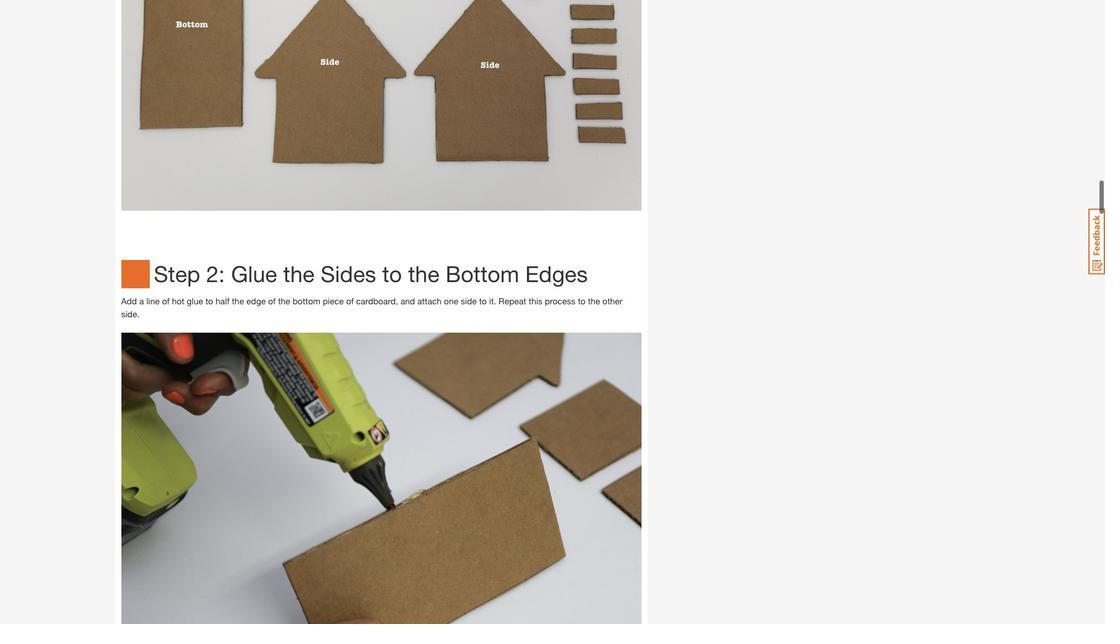 Task type: describe. For each thing, give the bounding box(es) containing it.
the up bottom at top left
[[283, 261, 314, 287]]

other
[[603, 296, 623, 306]]

repeat
[[499, 296, 526, 306]]

it.
[[489, 296, 496, 306]]

edges
[[525, 261, 588, 287]]

to left half
[[205, 296, 213, 306]]

bottom
[[293, 296, 320, 306]]

side.
[[121, 309, 139, 319]]

2 of from the left
[[268, 296, 276, 306]]

the left other
[[588, 296, 600, 306]]

sides
[[321, 261, 376, 287]]

add
[[121, 296, 137, 306]]

cardboard,
[[356, 296, 398, 306]]

a
[[139, 296, 144, 306]]

side
[[461, 296, 477, 306]]

step
[[154, 261, 200, 287]]

line
[[146, 296, 160, 306]]

the right half
[[232, 296, 244, 306]]

feedback link image
[[1088, 208, 1105, 275]]

to up cardboard, in the top of the page
[[382, 261, 402, 287]]

shot of cardboard pieces cut in shape of a house image
[[121, 0, 641, 211]]

2:
[[206, 261, 225, 287]]

this
[[529, 296, 542, 306]]

add a line of hot glue to half the edge of the bottom piece of cardboard, and attach one side to it. repeat this process to the other side.
[[121, 296, 623, 319]]



Task type: vqa. For each thing, say whether or not it's contained in the screenshot.
80
no



Task type: locate. For each thing, give the bounding box(es) containing it.
half
[[216, 296, 229, 306]]

of right edge
[[268, 296, 276, 306]]

to
[[382, 261, 402, 287], [205, 296, 213, 306], [479, 296, 487, 306], [578, 296, 586, 306]]

the
[[283, 261, 314, 287], [408, 261, 439, 287], [232, 296, 244, 306], [278, 296, 290, 306], [588, 296, 600, 306]]

to right process
[[578, 296, 586, 306]]

of left hot
[[162, 296, 170, 306]]

hot
[[172, 296, 184, 306]]

1 horizontal spatial of
[[268, 296, 276, 306]]

0 horizontal spatial of
[[162, 296, 170, 306]]

and
[[401, 296, 415, 306]]

1 of from the left
[[162, 296, 170, 306]]

edge
[[246, 296, 266, 306]]

2 horizontal spatial of
[[346, 296, 354, 306]]

piece
[[323, 296, 344, 306]]

the left bottom at top left
[[278, 296, 290, 306]]

one
[[444, 296, 458, 306]]

shot of person applying hot glue to the edge of cardboard piece image
[[121, 333, 641, 624]]

process
[[545, 296, 576, 306]]

glue
[[187, 296, 203, 306]]

of right piece
[[346, 296, 354, 306]]

the up the attach at top
[[408, 261, 439, 287]]

of
[[162, 296, 170, 306], [268, 296, 276, 306], [346, 296, 354, 306]]

to left it.
[[479, 296, 487, 306]]

bottom
[[446, 261, 519, 287]]

glue
[[231, 261, 277, 287]]

step 2: glue the sides to the bottom edges
[[154, 261, 588, 287]]

3 of from the left
[[346, 296, 354, 306]]

attach
[[417, 296, 442, 306]]



